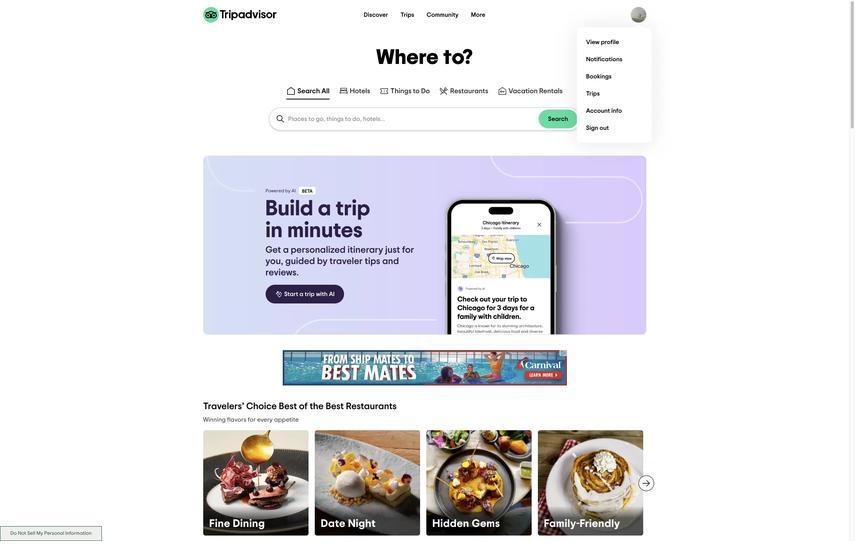 Task type: describe. For each thing, give the bounding box(es) containing it.
search all
[[298, 88, 330, 95]]

reviews.
[[266, 268, 299, 277]]

itinerary
[[348, 245, 383, 255]]

build a trip in minutes get a personalized itinerary just for you, guided by traveler tips and reviews.
[[266, 198, 414, 277]]

sell
[[27, 531, 35, 536]]

do not sell my personal information button
[[0, 527, 102, 541]]

tab list containing search all
[[0, 83, 850, 101]]

things
[[391, 88, 412, 95]]

things to do button
[[378, 85, 432, 100]]

view profile
[[586, 39, 620, 45]]

friendly
[[580, 519, 621, 530]]

with
[[316, 291, 328, 297]]

where
[[376, 47, 439, 68]]

advertisement region
[[283, 350, 567, 386]]

tips
[[365, 257, 380, 266]]

profile
[[601, 39, 620, 45]]

trips link
[[583, 85, 646, 102]]

a for start
[[300, 291, 304, 297]]

start a trip with ai button
[[266, 285, 344, 304]]

1 vertical spatial a
[[283, 245, 289, 255]]

powered
[[266, 189, 284, 193]]

previous image
[[198, 479, 208, 488]]

things to do
[[391, 88, 430, 95]]

choice
[[246, 402, 277, 411]]

view profile link
[[583, 34, 646, 51]]

hidden gems link
[[426, 430, 532, 536]]

travelers' choice best of the best restaurants
[[203, 402, 397, 411]]

0 vertical spatial by
[[285, 189, 291, 193]]

hidden gems
[[433, 519, 500, 530]]

winning
[[203, 417, 226, 423]]

0 horizontal spatial ai
[[292, 189, 296, 193]]

2 best from the left
[[326, 402, 344, 411]]

sign out link
[[583, 119, 646, 137]]

fine
[[209, 519, 230, 530]]

do not sell my personal information
[[10, 531, 92, 536]]

sign
[[586, 125, 599, 131]]

account info
[[586, 108, 622, 114]]

fine dining link
[[203, 430, 309, 536]]

account info link
[[583, 102, 646, 119]]

community
[[427, 12, 459, 18]]

just
[[385, 245, 400, 255]]

next image
[[642, 479, 651, 488]]

Search search field
[[269, 108, 580, 130]]

more button
[[465, 7, 492, 23]]

personalized
[[291, 245, 346, 255]]

restaurants button
[[438, 85, 490, 100]]

notifications link
[[583, 51, 646, 68]]

powered by ai
[[266, 189, 296, 193]]

not
[[18, 531, 26, 536]]

fine dining
[[209, 519, 265, 530]]

vacation
[[509, 88, 538, 95]]

Search search field
[[288, 116, 539, 123]]

1 best from the left
[[279, 402, 297, 411]]

menu containing view profile
[[577, 27, 652, 143]]

and
[[382, 257, 399, 266]]

to
[[413, 88, 420, 95]]

get
[[266, 245, 281, 255]]

trips for trips button
[[401, 12, 414, 18]]

gems
[[472, 519, 500, 530]]

start a trip with ai
[[284, 291, 335, 297]]

restaurants link
[[440, 86, 489, 96]]

build
[[266, 198, 313, 220]]

tripadvisor image
[[203, 7, 277, 23]]

you,
[[266, 257, 283, 266]]

of
[[299, 402, 308, 411]]

0 horizontal spatial restaurants
[[346, 402, 397, 411]]

beta
[[302, 189, 313, 194]]

trips button
[[395, 7, 421, 23]]

search button
[[539, 110, 578, 128]]

more
[[471, 12, 486, 18]]

discover
[[364, 12, 388, 18]]

community button
[[421, 7, 465, 23]]

hotels
[[350, 88, 370, 95]]

the
[[310, 402, 324, 411]]

trip for ai
[[305, 291, 315, 297]]

date night
[[321, 519, 376, 530]]



Task type: vqa. For each thing, say whether or not it's contained in the screenshot.
Account info
yes



Task type: locate. For each thing, give the bounding box(es) containing it.
1 vertical spatial do
[[10, 531, 17, 536]]

where to?
[[376, 47, 473, 68]]

1 vertical spatial search
[[548, 116, 568, 122]]

vacation rentals link
[[498, 86, 563, 96]]

date night link
[[315, 430, 420, 536]]

1 horizontal spatial ai
[[329, 291, 335, 297]]

ai right with
[[329, 291, 335, 297]]

2 vertical spatial a
[[300, 291, 304, 297]]

1 horizontal spatial search
[[548, 116, 568, 122]]

for
[[402, 245, 414, 255], [248, 417, 256, 423]]

1 horizontal spatial do
[[421, 88, 430, 95]]

a right start
[[300, 291, 304, 297]]

do right to
[[421, 88, 430, 95]]

1 vertical spatial trip
[[305, 291, 315, 297]]

0 vertical spatial trips
[[401, 12, 414, 18]]

trips for trips link at top right
[[586, 90, 600, 97]]

trips right discover
[[401, 12, 414, 18]]

hidden
[[433, 519, 470, 530]]

1 horizontal spatial trip
[[336, 198, 370, 220]]

dining
[[233, 519, 265, 530]]

0 horizontal spatial trip
[[305, 291, 315, 297]]

account
[[586, 108, 610, 114]]

winning flavors for every appetite
[[203, 417, 299, 423]]

hotels link
[[339, 86, 370, 96]]

trip for minutes
[[336, 198, 370, 220]]

by right powered
[[285, 189, 291, 193]]

discover button
[[358, 7, 395, 23]]

search all button
[[285, 85, 331, 100]]

do left not
[[10, 531, 17, 536]]

trips
[[401, 12, 414, 18], [586, 90, 600, 97]]

family-friendly
[[544, 519, 621, 530]]

0 horizontal spatial do
[[10, 531, 17, 536]]

ai left beta
[[292, 189, 296, 193]]

a for build
[[318, 198, 331, 220]]

all
[[322, 88, 330, 95]]

0 vertical spatial a
[[318, 198, 331, 220]]

appetite
[[274, 417, 299, 423]]

personal
[[44, 531, 64, 536]]

in
[[266, 220, 283, 242]]

minutes
[[287, 220, 363, 242]]

date
[[321, 519, 346, 530]]

menu
[[577, 27, 652, 143]]

by inside build a trip in minutes get a personalized itinerary just for you, guided by traveler tips and reviews.
[[317, 257, 328, 266]]

0 horizontal spatial best
[[279, 402, 297, 411]]

bookings link
[[583, 68, 646, 85]]

trips up account
[[586, 90, 600, 97]]

1 vertical spatial by
[[317, 257, 328, 266]]

my
[[36, 531, 43, 536]]

1 vertical spatial ai
[[329, 291, 335, 297]]

search for search
[[548, 116, 568, 122]]

sign out
[[586, 125, 609, 131]]

1 horizontal spatial restaurants
[[450, 88, 489, 95]]

search inside search field
[[548, 116, 568, 122]]

vacation rentals
[[509, 88, 563, 95]]

info
[[612, 108, 622, 114]]

trip inside button
[[305, 291, 315, 297]]

notifications
[[586, 56, 623, 62]]

to?
[[444, 47, 473, 68]]

view
[[586, 39, 600, 45]]

out
[[600, 125, 609, 131]]

trips inside button
[[401, 12, 414, 18]]

search image
[[276, 114, 285, 124]]

search down rentals
[[548, 116, 568, 122]]

restaurants
[[450, 88, 489, 95], [346, 402, 397, 411]]

0 vertical spatial trip
[[336, 198, 370, 220]]

1 horizontal spatial best
[[326, 402, 344, 411]]

family-
[[544, 519, 580, 530]]

1 horizontal spatial for
[[402, 245, 414, 255]]

a right 'build'
[[318, 198, 331, 220]]

2 horizontal spatial a
[[318, 198, 331, 220]]

for inside build a trip in minutes get a personalized itinerary just for you, guided by traveler tips and reviews.
[[402, 245, 414, 255]]

for left every
[[248, 417, 256, 423]]

for right just
[[402, 245, 414, 255]]

1 vertical spatial trips
[[586, 90, 600, 97]]

best
[[279, 402, 297, 411], [326, 402, 344, 411]]

profile picture image
[[631, 7, 647, 23]]

do inside do not sell my personal information button
[[10, 531, 17, 536]]

a right get at the top left of the page
[[283, 245, 289, 255]]

ai
[[292, 189, 296, 193], [329, 291, 335, 297]]

flavors
[[227, 417, 247, 423]]

every
[[257, 417, 273, 423]]

best up the appetite
[[279, 402, 297, 411]]

ai inside button
[[329, 291, 335, 297]]

1 horizontal spatial a
[[300, 291, 304, 297]]

0 vertical spatial for
[[402, 245, 414, 255]]

trip inside build a trip in minutes get a personalized itinerary just for you, guided by traveler tips and reviews.
[[336, 198, 370, 220]]

night
[[348, 519, 376, 530]]

0 horizontal spatial by
[[285, 189, 291, 193]]

0 vertical spatial search
[[298, 88, 320, 95]]

1 horizontal spatial by
[[317, 257, 328, 266]]

bookings
[[586, 73, 612, 79]]

a inside button
[[300, 291, 304, 297]]

0 vertical spatial ai
[[292, 189, 296, 193]]

a
[[318, 198, 331, 220], [283, 245, 289, 255], [300, 291, 304, 297]]

start
[[284, 291, 298, 297]]

guided
[[285, 257, 315, 266]]

0 horizontal spatial trips
[[401, 12, 414, 18]]

rentals
[[539, 88, 563, 95]]

0 vertical spatial do
[[421, 88, 430, 95]]

information
[[65, 531, 92, 536]]

tab list
[[0, 83, 850, 101]]

traveler
[[330, 257, 363, 266]]

restaurants inside restaurants link
[[450, 88, 489, 95]]

hotels button
[[338, 85, 372, 100]]

family-friendly link
[[538, 430, 643, 536]]

do inside things to do link
[[421, 88, 430, 95]]

1 vertical spatial restaurants
[[346, 402, 397, 411]]

0 horizontal spatial search
[[298, 88, 320, 95]]

travelers'
[[203, 402, 244, 411]]

search for search all
[[298, 88, 320, 95]]

vacation rentals button
[[496, 85, 565, 100]]

1 horizontal spatial trips
[[586, 90, 600, 97]]

things to do link
[[380, 86, 430, 96]]

0 horizontal spatial for
[[248, 417, 256, 423]]

search left all
[[298, 88, 320, 95]]

0 horizontal spatial a
[[283, 245, 289, 255]]

trip
[[336, 198, 370, 220], [305, 291, 315, 297]]

best right the
[[326, 402, 344, 411]]

1 vertical spatial for
[[248, 417, 256, 423]]

by down "personalized"
[[317, 257, 328, 266]]

search
[[298, 88, 320, 95], [548, 116, 568, 122]]

0 vertical spatial restaurants
[[450, 88, 489, 95]]



